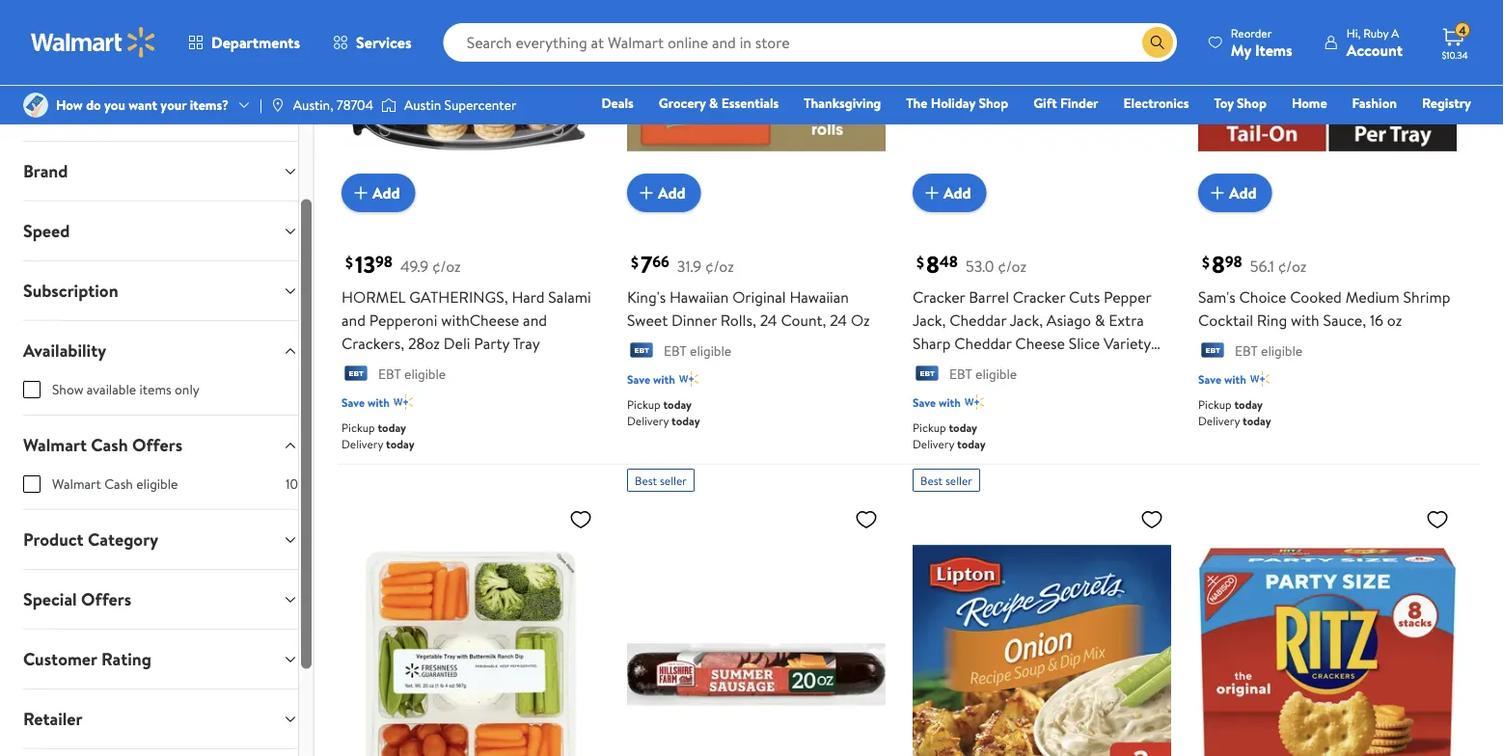 Task type: describe. For each thing, give the bounding box(es) containing it.
|
[[260, 95, 262, 114]]

home link
[[1283, 93, 1336, 113]]

shop inside toy shop link
[[1237, 94, 1267, 112]]

add to cart image for $ 8 48 53.0 ¢/oz cracker barrel cracker cuts pepper jack, cheddar jack, asiago & extra sharp cheddar cheese slice variety pack, 48 ct tray
[[921, 181, 944, 204]]

with for $ 7 66 31.9 ¢/oz king's hawaiian original hawaiian sweet dinner rolls, 24 count, 24 oz
[[653, 371, 675, 388]]

1 vertical spatial 48
[[952, 356, 970, 377]]

toy
[[1214, 94, 1234, 112]]

cocktail
[[1198, 310, 1253, 331]]

walmart for walmart cash eligible
[[52, 475, 101, 494]]

$10.34
[[1442, 48, 1468, 61]]

walmart cash offers
[[23, 433, 183, 457]]

$ 13 98 49.9 ¢/oz hormel gatherings, hard salami and pepperoni withcheese and crackers,  28oz deli party tray
[[342, 248, 591, 354]]

add button for $ 8 98 56.1 ¢/oz sam's choice cooked medium shrimp cocktail ring with sauce, 16 oz
[[1198, 174, 1272, 212]]

pickup today delivery today for $ 8 48 53.0 ¢/oz cracker barrel cracker cuts pepper jack, cheddar jack, asiago & extra sharp cheddar cheese slice variety pack, 48 ct tray
[[913, 420, 986, 453]]

the holiday shop link
[[898, 93, 1017, 113]]

crackers,
[[342, 333, 404, 354]]

pickup today delivery today for $ 7 66 31.9 ¢/oz king's hawaiian original hawaiian sweet dinner rolls, 24 count, 24 oz
[[627, 397, 700, 430]]

add button for $ 8 48 53.0 ¢/oz cracker barrel cracker cuts pepper jack, cheddar jack, asiago & extra sharp cheddar cheese slice variety pack, 48 ct tray
[[913, 174, 987, 212]]

items
[[139, 380, 171, 399]]

deli
[[444, 333, 470, 354]]

add to favorites list, freshness guaranteed vegetable tray with buttermilk ranch dip, 20 oz image
[[569, 508, 592, 532]]

pepper
[[1104, 287, 1151, 308]]

customer rating tab
[[8, 630, 314, 689]]

add for $ 8 98 56.1 ¢/oz sam's choice cooked medium shrimp cocktail ring with sauce, 16 oz
[[1229, 182, 1257, 203]]

add to cart image for $ 8 98 56.1 ¢/oz sam's choice cooked medium shrimp cocktail ring with sauce, 16 oz
[[1206, 181, 1229, 204]]

austin
[[404, 95, 441, 114]]

with for $ 13 98 49.9 ¢/oz hormel gatherings, hard salami and pepperoni withcheese and crackers,  28oz deli party tray
[[368, 394, 390, 411]]

seller for lipton recipe secrets onion dry soup and dip mix, 2 oz, 2 pack image at the bottom of page
[[946, 473, 973, 489]]

ebt image for 7
[[627, 343, 656, 362]]

with for $ 8 98 56.1 ¢/oz sam's choice cooked medium shrimp cocktail ring with sauce, 16 oz
[[1224, 371, 1247, 388]]

save for $ 8 98 56.1 ¢/oz sam's choice cooked medium shrimp cocktail ring with sauce, 16 oz
[[1198, 371, 1222, 388]]

price tab
[[8, 82, 314, 141]]

16
[[1370, 310, 1384, 331]]

your
[[161, 95, 187, 114]]

ruby
[[1364, 25, 1389, 41]]

pepperoni
[[369, 310, 437, 331]]

variety
[[1104, 333, 1151, 354]]

ebt eligible for $ 7 66 31.9 ¢/oz king's hawaiian original hawaiian sweet dinner rolls, 24 count, 24 oz
[[664, 342, 732, 360]]

departments
[[211, 32, 300, 53]]

cracker barrel cracker cuts pepper jack, cheddar jack, asiago & extra sharp cheddar cheese slice variety pack, 48 ct tray image
[[913, 0, 1171, 197]]

add for $ 13 98 49.9 ¢/oz hormel gatherings, hard salami and pepperoni withcheese and crackers,  28oz deli party tray
[[372, 182, 400, 203]]

how do you want your items?
[[56, 95, 229, 114]]

available
[[87, 380, 136, 399]]

items
[[1255, 39, 1293, 60]]

1 24 from the left
[[760, 310, 777, 331]]

subscription button
[[8, 262, 314, 320]]

you
[[104, 95, 125, 114]]

98 for 8
[[1225, 251, 1243, 272]]

speed tab
[[8, 202, 314, 261]]

lipton recipe secrets onion dry soup and dip mix, 2 oz, 2 pack image
[[913, 500, 1171, 757]]

pickup for $ 13 98 49.9 ¢/oz hormel gatherings, hard salami and pepperoni withcheese and crackers,  28oz deli party tray
[[342, 420, 375, 436]]

98 for 13
[[375, 251, 393, 272]]

choice
[[1239, 287, 1287, 308]]

walmart for walmart cash offers
[[23, 433, 87, 457]]

eligible up product category tab
[[136, 475, 178, 494]]

the holiday shop
[[906, 94, 1009, 112]]

Walmart Site-Wide search field
[[444, 23, 1177, 62]]

holiday
[[931, 94, 976, 112]]

best seller for hillshire farm hardwood smoked summer sausage, 20 oz image
[[635, 473, 687, 489]]

brand tab
[[8, 142, 314, 201]]

pickup for $ 8 98 56.1 ¢/oz sam's choice cooked medium shrimp cocktail ring with sauce, 16 oz
[[1198, 397, 1232, 413]]

1 and from the left
[[342, 310, 366, 331]]

4
[[1459, 22, 1467, 38]]

special offers button
[[8, 570, 314, 629]]

show
[[52, 380, 83, 399]]

walmart cash offers tab
[[8, 416, 314, 475]]

7
[[641, 248, 653, 280]]

 image for austin, 78704
[[270, 97, 285, 113]]

8 for $ 8 48 53.0 ¢/oz cracker barrel cracker cuts pepper jack, cheddar jack, asiago & extra sharp cheddar cheese slice variety pack, 48 ct tray
[[926, 248, 940, 280]]

walmart plus image
[[394, 393, 413, 412]]

walmart plus image for $ 7 66 31.9 ¢/oz king's hawaiian original hawaiian sweet dinner rolls, 24 count, 24 oz
[[679, 370, 698, 389]]

save with for $ 8 98 56.1 ¢/oz sam's choice cooked medium shrimp cocktail ring with sauce, 16 oz
[[1198, 371, 1247, 388]]

delivery for $ 8 98 56.1 ¢/oz sam's choice cooked medium shrimp cocktail ring with sauce, 16 oz
[[1198, 413, 1240, 430]]

oz
[[1387, 310, 1402, 331]]

ebt image for 13
[[342, 366, 371, 385]]

special
[[23, 588, 77, 612]]

walmart+
[[1414, 121, 1472, 139]]

eligible for $ 8 48 53.0 ¢/oz cracker barrel cracker cuts pepper jack, cheddar jack, asiago & extra sharp cheddar cheese slice variety pack, 48 ct tray
[[976, 365, 1017, 383]]

deals link
[[593, 93, 643, 113]]

ebt eligible for $ 8 98 56.1 ¢/oz sam's choice cooked medium shrimp cocktail ring with sauce, 16 oz
[[1235, 342, 1303, 360]]

56.1
[[1250, 256, 1275, 277]]

0 vertical spatial cheddar
[[950, 310, 1007, 331]]

retailer
[[23, 707, 83, 731]]

cooked
[[1290, 287, 1342, 308]]

speed button
[[8, 202, 314, 261]]

1 jack, from the left
[[913, 310, 946, 331]]

66
[[653, 251, 670, 272]]

do
[[86, 95, 101, 114]]

pickup today delivery today for $ 8 98 56.1 ¢/oz sam's choice cooked medium shrimp cocktail ring with sauce, 16 oz
[[1198, 397, 1271, 430]]

withcheese
[[441, 310, 519, 331]]

electronics link
[[1115, 93, 1198, 113]]

best seller for lipton recipe secrets onion dry soup and dip mix, 2 oz, 2 pack image at the bottom of page
[[921, 473, 973, 489]]

the
[[906, 94, 928, 112]]

dinner
[[672, 310, 717, 331]]

offers inside walmart cash offers dropdown button
[[132, 433, 183, 457]]

supercenter
[[444, 95, 517, 114]]

original
[[733, 287, 786, 308]]

add to favorites list, lipton recipe secrets onion dry soup and dip mix, 2 oz, 2 pack image
[[1141, 508, 1164, 532]]

one debit link
[[1315, 120, 1398, 140]]

grocery
[[659, 94, 706, 112]]

fashion
[[1352, 94, 1397, 112]]

price
[[23, 99, 62, 124]]

add to cart image for $ 13 98 49.9 ¢/oz hormel gatherings, hard salami and pepperoni withcheese and crackers,  28oz deli party tray
[[349, 181, 372, 204]]

53.0
[[966, 256, 994, 277]]

save with for $ 8 48 53.0 ¢/oz cracker barrel cracker cuts pepper jack, cheddar jack, asiago & extra sharp cheddar cheese slice variety pack, 48 ct tray
[[913, 394, 961, 411]]

with inside $ 8 98 56.1 ¢/oz sam's choice cooked medium shrimp cocktail ring with sauce, 16 oz
[[1291, 310, 1320, 331]]

& inside $ 8 48 53.0 ¢/oz cracker barrel cracker cuts pepper jack, cheddar jack, asiago & extra sharp cheddar cheese slice variety pack, 48 ct tray
[[1095, 310, 1105, 331]]

account
[[1347, 39, 1403, 60]]

special offers
[[23, 588, 131, 612]]

cuts
[[1069, 287, 1100, 308]]

subscription tab
[[8, 262, 314, 320]]

add button for $ 7 66 31.9 ¢/oz king's hawaiian original hawaiian sweet dinner rolls, 24 count, 24 oz
[[627, 174, 701, 212]]

$ 8 48 53.0 ¢/oz cracker barrel cracker cuts pepper jack, cheddar jack, asiago & extra sharp cheddar cheese slice variety pack, 48 ct tray
[[913, 248, 1151, 377]]

departments button
[[172, 19, 317, 66]]

13
[[355, 248, 375, 280]]

eligible for $ 8 98 56.1 ¢/oz sam's choice cooked medium shrimp cocktail ring with sauce, 16 oz
[[1261, 342, 1303, 360]]

retailer tab
[[8, 690, 314, 749]]

asiago
[[1047, 310, 1091, 331]]

add for $ 7 66 31.9 ¢/oz king's hawaiian original hawaiian sweet dinner rolls, 24 count, 24 oz
[[658, 182, 686, 203]]

essentials
[[722, 94, 779, 112]]

product category button
[[8, 510, 314, 569]]

¢/oz for $ 8 98 56.1 ¢/oz sam's choice cooked medium shrimp cocktail ring with sauce, 16 oz
[[1278, 256, 1307, 277]]

pickup today delivery today for $ 13 98 49.9 ¢/oz hormel gatherings, hard salami and pepperoni withcheese and crackers,  28oz deli party tray
[[342, 420, 415, 453]]

shrimp
[[1404, 287, 1451, 308]]

sharp
[[913, 333, 951, 354]]

save with for $ 7 66 31.9 ¢/oz king's hawaiian original hawaiian sweet dinner rolls, 24 count, 24 oz
[[627, 371, 675, 388]]

speed
[[23, 219, 70, 243]]

1 vertical spatial cheddar
[[955, 333, 1012, 354]]

toy shop link
[[1206, 93, 1276, 113]]

save for $ 13 98 49.9 ¢/oz hormel gatherings, hard salami and pepperoni withcheese and crackers,  28oz deli party tray
[[342, 394, 365, 411]]

search icon image
[[1150, 35, 1166, 50]]

retailer button
[[8, 690, 314, 749]]

10
[[286, 475, 298, 494]]

product
[[23, 528, 84, 552]]

gift finder
[[1034, 94, 1099, 112]]

count,
[[781, 310, 826, 331]]

ebt image for 8
[[1198, 343, 1227, 362]]

0 vertical spatial 48
[[940, 251, 958, 272]]



Task type: vqa. For each thing, say whether or not it's contained in the screenshot.
$794.38
no



Task type: locate. For each thing, give the bounding box(es) containing it.
1 vertical spatial &
[[1095, 310, 1105, 331]]

add button up "66"
[[627, 174, 701, 212]]

jack, up the cheese
[[1010, 310, 1043, 331]]

2 24 from the left
[[830, 310, 847, 331]]

2 ebt image from the left
[[1198, 343, 1227, 362]]

$ 8 98 56.1 ¢/oz sam's choice cooked medium shrimp cocktail ring with sauce, 16 oz
[[1198, 248, 1451, 331]]

1 horizontal spatial walmart plus image
[[965, 393, 984, 412]]

1 add button from the left
[[342, 174, 415, 212]]

and down hard
[[523, 310, 547, 331]]

0 vertical spatial tray
[[513, 333, 540, 354]]

0 horizontal spatial seller
[[660, 473, 687, 489]]

$ for $ 8 48 53.0 ¢/oz cracker barrel cracker cuts pepper jack, cheddar jack, asiago & extra sharp cheddar cheese slice variety pack, 48 ct tray
[[917, 251, 924, 273]]

ring
[[1257, 310, 1287, 331]]

electronics
[[1124, 94, 1189, 112]]

add to cart image for $ 7 66 31.9 ¢/oz king's hawaiian original hawaiian sweet dinner rolls, 24 count, 24 oz
[[635, 181, 658, 204]]

0 horizontal spatial 98
[[375, 251, 393, 272]]

0 horizontal spatial hawaiian
[[670, 287, 729, 308]]

1 horizontal spatial 8
[[1212, 248, 1225, 280]]

gift finder link
[[1025, 93, 1107, 113]]

ebt image
[[342, 366, 371, 385], [913, 366, 942, 385]]

& left extra
[[1095, 310, 1105, 331]]

$ inside '$ 7 66 31.9 ¢/oz king's hawaiian original hawaiian sweet dinner rolls, 24 count, 24 oz'
[[631, 251, 639, 273]]

78704
[[337, 95, 373, 114]]

¢/oz for $ 8 48 53.0 ¢/oz cracker barrel cracker cuts pepper jack, cheddar jack, asiago & extra sharp cheddar cheese slice variety pack, 48 ct tray
[[998, 256, 1027, 277]]

walmart plus image
[[679, 370, 698, 389], [1250, 370, 1270, 389], [965, 393, 984, 412]]

save with down cocktail
[[1198, 371, 1247, 388]]

¢/oz right 49.9
[[432, 256, 461, 277]]

2 add to cart image from the left
[[635, 181, 658, 204]]

1 ebt image from the left
[[342, 366, 371, 385]]

1 horizontal spatial  image
[[270, 97, 285, 113]]

pickup today delivery today down cocktail
[[1198, 397, 1271, 430]]

walmart plus image down "ring"
[[1250, 370, 1270, 389]]

how
[[56, 95, 83, 114]]

2 cracker from the left
[[1013, 287, 1066, 308]]

$ left 13
[[345, 251, 353, 273]]

walmart cash offers button
[[8, 416, 314, 475]]

hawaiian up dinner
[[670, 287, 729, 308]]

jack,
[[913, 310, 946, 331], [1010, 310, 1043, 331]]

cash down walmart cash offers in the left of the page
[[104, 475, 133, 494]]

finder
[[1060, 94, 1099, 112]]

shop
[[979, 94, 1009, 112], [1237, 94, 1267, 112]]

3 add from the left
[[944, 182, 971, 203]]

4 add to cart image from the left
[[1206, 181, 1229, 204]]

cash for eligible
[[104, 475, 133, 494]]

cash for offers
[[91, 433, 128, 457]]

0 vertical spatial cash
[[91, 433, 128, 457]]

add to cart image up 13
[[349, 181, 372, 204]]

2 horizontal spatial walmart plus image
[[1250, 370, 1270, 389]]

3 add button from the left
[[913, 174, 987, 212]]

1 ebt image from the left
[[627, 343, 656, 362]]

with down "cooked"
[[1291, 310, 1320, 331]]

48 left 53.0
[[940, 251, 958, 272]]

availability
[[23, 339, 106, 363]]

ebt image down crackers,
[[342, 366, 371, 385]]

walmart+ link
[[1405, 120, 1480, 140]]

eligible for $ 13 98 49.9 ¢/oz hormel gatherings, hard salami and pepperoni withcheese and crackers,  28oz deli party tray
[[404, 365, 446, 383]]

ebt eligible down dinner
[[664, 342, 732, 360]]

a
[[1392, 25, 1399, 41]]

reorder my items
[[1231, 25, 1293, 60]]

cheddar up ct
[[955, 333, 1012, 354]]

special offers tab
[[8, 570, 314, 629]]

24 down original
[[760, 310, 777, 331]]

4 add button from the left
[[1198, 174, 1272, 212]]

thanksgiving link
[[795, 93, 890, 113]]

ebt for $ 8 48 53.0 ¢/oz cracker barrel cracker cuts pepper jack, cheddar jack, asiago & extra sharp cheddar cheese slice variety pack, 48 ct tray
[[950, 365, 972, 383]]

0 vertical spatial &
[[709, 94, 718, 112]]

delivery for $ 8 48 53.0 ¢/oz cracker barrel cracker cuts pepper jack, cheddar jack, asiago & extra sharp cheddar cheese slice variety pack, 48 ct tray
[[913, 436, 955, 453]]

shop right holiday
[[979, 94, 1009, 112]]

1 best from the left
[[635, 473, 657, 489]]

1 hawaiian from the left
[[670, 287, 729, 308]]

1 horizontal spatial and
[[523, 310, 547, 331]]

walmart plus image for $ 8 48 53.0 ¢/oz cracker barrel cracker cuts pepper jack, cheddar jack, asiago & extra sharp cheddar cheese slice variety pack, 48 ct tray
[[965, 393, 984, 412]]

deals
[[602, 94, 634, 112]]

oz
[[851, 310, 870, 331]]

shop right toy
[[1237, 94, 1267, 112]]

add button up 56.1
[[1198, 174, 1272, 212]]

one
[[1324, 121, 1353, 139]]

ebt image down 'sweet'
[[627, 343, 656, 362]]

add to favorites list, hillshire farm hardwood smoked summer sausage, 20 oz image
[[855, 508, 878, 532]]

31.9
[[677, 256, 702, 277]]

sam's choice cooked medium shrimp cocktail ring with sauce, 16 oz image
[[1198, 0, 1457, 197]]

2 best seller from the left
[[921, 473, 973, 489]]

king's hawaiian original hawaiian sweet dinner rolls, 24 count, 24 oz image
[[627, 0, 886, 197]]

1 cracker from the left
[[913, 287, 965, 308]]

1 horizontal spatial best
[[921, 473, 943, 489]]

0 horizontal spatial cracker
[[913, 287, 965, 308]]

2 ebt image from the left
[[913, 366, 942, 385]]

& right grocery
[[709, 94, 718, 112]]

¢/oz for $ 7 66 31.9 ¢/oz king's hawaiian original hawaiian sweet dinner rolls, 24 count, 24 oz
[[705, 256, 734, 277]]

98 left 56.1
[[1225, 251, 1243, 272]]

services button
[[317, 19, 428, 66]]

best
[[635, 473, 657, 489], [921, 473, 943, 489]]

eligible
[[690, 342, 732, 360], [1261, 342, 1303, 360], [404, 365, 446, 383], [976, 365, 1017, 383], [136, 475, 178, 494]]

shop inside the holiday shop link
[[979, 94, 1009, 112]]

1 horizontal spatial tray
[[990, 356, 1018, 377]]

eligible down dinner
[[690, 342, 732, 360]]

registry
[[1422, 94, 1472, 112]]

freshness guaranteed vegetable tray with buttermilk ranch dip, 20 oz image
[[342, 500, 600, 757]]

1 add to cart image from the left
[[349, 181, 372, 204]]

8 left 53.0
[[926, 248, 940, 280]]

slice
[[1069, 333, 1100, 354]]

2 shop from the left
[[1237, 94, 1267, 112]]

$ 7 66 31.9 ¢/oz king's hawaiian original hawaiian sweet dinner rolls, 24 count, 24 oz
[[627, 248, 870, 331]]

save with for $ 13 98 49.9 ¢/oz hormel gatherings, hard salami and pepperoni withcheese and crackers,  28oz deli party tray
[[342, 394, 390, 411]]

add up 13
[[372, 182, 400, 203]]

walmart inside dropdown button
[[23, 433, 87, 457]]

eligible for $ 7 66 31.9 ¢/oz king's hawaiian original hawaiian sweet dinner rolls, 24 count, 24 oz
[[690, 342, 732, 360]]

today
[[663, 397, 692, 413], [1235, 397, 1263, 413], [672, 413, 700, 430], [1243, 413, 1271, 430], [378, 420, 406, 436], [949, 420, 978, 436], [386, 436, 415, 453], [957, 436, 986, 453]]

1 horizontal spatial jack,
[[1010, 310, 1043, 331]]

$ for $ 13 98 49.9 ¢/oz hormel gatherings, hard salami and pepperoni withcheese and crackers,  28oz deli party tray
[[345, 251, 353, 273]]

offers inside special offers dropdown button
[[81, 588, 131, 612]]

cash
[[91, 433, 128, 457], [104, 475, 133, 494]]

Show available items only checkbox
[[23, 381, 41, 399]]

austin supercenter
[[404, 95, 517, 114]]

jack, up sharp
[[913, 310, 946, 331]]

cash up walmart cash eligible at the bottom
[[91, 433, 128, 457]]

ritz original crackers, party size, 27.4 oz image
[[1198, 500, 1457, 757]]

add button up 53.0
[[913, 174, 987, 212]]

with for $ 8 48 53.0 ¢/oz cracker barrel cracker cuts pepper jack, cheddar jack, asiago & extra sharp cheddar cheese slice variety pack, 48 ct tray
[[939, 394, 961, 411]]

austin,
[[293, 95, 333, 114]]

8 inside $ 8 48 53.0 ¢/oz cracker barrel cracker cuts pepper jack, cheddar jack, asiago & extra sharp cheddar cheese slice variety pack, 48 ct tray
[[926, 248, 940, 280]]

barrel
[[969, 287, 1009, 308]]

2 and from the left
[[523, 310, 547, 331]]

pickup today delivery today down pack,
[[913, 420, 986, 453]]

8
[[926, 248, 940, 280], [1212, 248, 1225, 280]]

pickup down pack,
[[913, 420, 946, 436]]

add up "66"
[[658, 182, 686, 203]]

add up 56.1
[[1229, 182, 1257, 203]]

subscription
[[23, 279, 118, 303]]

ebt for $ 8 98 56.1 ¢/oz sam's choice cooked medium shrimp cocktail ring with sauce, 16 oz
[[1235, 342, 1258, 360]]

48 left ct
[[952, 356, 970, 377]]

items?
[[190, 95, 229, 114]]

tray inside "$ 13 98 49.9 ¢/oz hormel gatherings, hard salami and pepperoni withcheese and crackers,  28oz deli party tray"
[[513, 333, 540, 354]]

ebt eligible down "ring"
[[1235, 342, 1303, 360]]

$ inside "$ 13 98 49.9 ¢/oz hormel gatherings, hard salami and pepperoni withcheese and crackers,  28oz deli party tray"
[[345, 251, 353, 273]]

$ left 53.0
[[917, 251, 924, 273]]

medium
[[1346, 287, 1400, 308]]

1 horizontal spatial shop
[[1237, 94, 1267, 112]]

services
[[356, 32, 412, 53]]

tray inside $ 8 48 53.0 ¢/oz cracker barrel cracker cuts pepper jack, cheddar jack, asiago & extra sharp cheddar cheese slice variety pack, 48 ct tray
[[990, 356, 1018, 377]]

add button up 13
[[342, 174, 415, 212]]

ebt eligible for $ 13 98 49.9 ¢/oz hormel gatherings, hard salami and pepperoni withcheese and crackers,  28oz deli party tray
[[378, 365, 446, 383]]

seller
[[660, 473, 687, 489], [946, 473, 973, 489]]

0 horizontal spatial &
[[709, 94, 718, 112]]

save for $ 8 48 53.0 ¢/oz cracker barrel cracker cuts pepper jack, cheddar jack, asiago & extra sharp cheddar cheese slice variety pack, 48 ct tray
[[913, 394, 936, 411]]

cheddar down barrel
[[950, 310, 1007, 331]]

 image for how do you want your items?
[[23, 93, 48, 118]]

hormel
[[342, 287, 406, 308]]

 image for austin supercenter
[[381, 96, 397, 115]]

1 horizontal spatial ebt image
[[1198, 343, 1227, 362]]

1 horizontal spatial 24
[[830, 310, 847, 331]]

ebt image down sharp
[[913, 366, 942, 385]]

grocery & essentials
[[659, 94, 779, 112]]

0 horizontal spatial 24
[[760, 310, 777, 331]]

best for lipton recipe secrets onion dry soup and dip mix, 2 oz, 2 pack image at the bottom of page
[[921, 473, 943, 489]]

availability tab
[[8, 321, 314, 380]]

 image right 78704
[[381, 96, 397, 115]]

show available items only
[[52, 380, 200, 399]]

1 horizontal spatial 98
[[1225, 251, 1243, 272]]

ct
[[974, 356, 987, 377]]

1 8 from the left
[[926, 248, 940, 280]]

cheddar
[[950, 310, 1007, 331], [955, 333, 1012, 354]]

¢/oz right 31.9
[[705, 256, 734, 277]]

0 horizontal spatial shop
[[979, 94, 1009, 112]]

0 horizontal spatial 8
[[926, 248, 940, 280]]

delivery
[[627, 413, 669, 430], [1198, 413, 1240, 430], [342, 436, 383, 453], [913, 436, 955, 453]]

Search search field
[[444, 23, 1177, 62]]

0 vertical spatial walmart
[[23, 433, 87, 457]]

add button for $ 13 98 49.9 ¢/oz hormel gatherings, hard salami and pepperoni withcheese and crackers,  28oz deli party tray
[[342, 174, 415, 212]]

category
[[88, 528, 158, 552]]

rolls,
[[721, 310, 756, 331]]

2 add from the left
[[658, 182, 686, 203]]

sam's
[[1198, 287, 1236, 308]]

save down 'sweet'
[[627, 371, 650, 388]]

3 add to cart image from the left
[[921, 181, 944, 204]]

with down 'sweet'
[[653, 371, 675, 388]]

save down pack,
[[913, 394, 936, 411]]

ebt down cocktail
[[1235, 342, 1258, 360]]

None checkbox
[[23, 476, 41, 493]]

add to cart image up "66"
[[635, 181, 658, 204]]

save with down pack,
[[913, 394, 961, 411]]

¢/oz
[[432, 256, 461, 277], [705, 256, 734, 277], [998, 256, 1027, 277], [1278, 256, 1307, 277]]

3 $ from the left
[[917, 251, 924, 273]]

0 horizontal spatial walmart plus image
[[679, 370, 698, 389]]

¢/oz inside '$ 7 66 31.9 ¢/oz king's hawaiian original hawaiian sweet dinner rolls, 24 count, 24 oz'
[[705, 256, 734, 277]]

¢/oz for $ 13 98 49.9 ¢/oz hormel gatherings, hard salami and pepperoni withcheese and crackers,  28oz deli party tray
[[432, 256, 461, 277]]

2 seller from the left
[[946, 473, 973, 489]]

$ up sam's
[[1202, 251, 1210, 273]]

hi,
[[1347, 25, 1361, 41]]

ebt eligible for $ 8 48 53.0 ¢/oz cracker barrel cracker cuts pepper jack, cheddar jack, asiago & extra sharp cheddar cheese slice variety pack, 48 ct tray
[[950, 365, 1017, 383]]

add for $ 8 48 53.0 ¢/oz cracker barrel cracker cuts pepper jack, cheddar jack, asiago & extra sharp cheddar cheese slice variety pack, 48 ct tray
[[944, 182, 971, 203]]

pickup down cocktail
[[1198, 397, 1232, 413]]

$
[[345, 251, 353, 273], [631, 251, 639, 273], [917, 251, 924, 273], [1202, 251, 1210, 273]]

cracker up asiago
[[1013, 287, 1066, 308]]

1 shop from the left
[[979, 94, 1009, 112]]

0 horizontal spatial  image
[[23, 93, 48, 118]]

1 horizontal spatial hawaiian
[[790, 287, 849, 308]]

3 ¢/oz from the left
[[998, 256, 1027, 277]]

customer rating button
[[8, 630, 314, 689]]

salami
[[548, 287, 591, 308]]

cracker up sharp
[[913, 287, 965, 308]]

eligible down the cheese
[[976, 365, 1017, 383]]

ebt eligible right pack,
[[950, 365, 1017, 383]]

1 horizontal spatial seller
[[946, 473, 973, 489]]

registry link
[[1414, 93, 1480, 113]]

1 seller from the left
[[660, 473, 687, 489]]

pickup today delivery today down 'sweet'
[[627, 397, 700, 430]]

customer rating
[[23, 647, 151, 672]]

ebt for $ 7 66 31.9 ¢/oz king's hawaiian original hawaiian sweet dinner rolls, 24 count, 24 oz
[[664, 342, 687, 360]]

brand button
[[8, 142, 314, 201]]

cracker
[[913, 287, 965, 308], [1013, 287, 1066, 308]]

add to cart image down the
[[921, 181, 944, 204]]

1 horizontal spatial cracker
[[1013, 287, 1066, 308]]

pickup today delivery today down walmart plus image on the bottom left of the page
[[342, 420, 415, 453]]

 image right the |
[[270, 97, 285, 113]]

$ inside $ 8 98 56.1 ¢/oz sam's choice cooked medium shrimp cocktail ring with sauce, 16 oz
[[1202, 251, 1210, 273]]

1 vertical spatial offers
[[81, 588, 131, 612]]

and up crackers,
[[342, 310, 366, 331]]

1 98 from the left
[[375, 251, 393, 272]]

walmart plus image for $ 8 98 56.1 ¢/oz sam's choice cooked medium shrimp cocktail ring with sauce, 16 oz
[[1250, 370, 1270, 389]]

pickup for $ 8 48 53.0 ¢/oz cracker barrel cracker cuts pepper jack, cheddar jack, asiago & extra sharp cheddar cheese slice variety pack, 48 ct tray
[[913, 420, 946, 436]]

tray right party on the left top of the page
[[513, 333, 540, 354]]

customer
[[23, 647, 97, 672]]

$ for $ 8 98 56.1 ¢/oz sam's choice cooked medium shrimp cocktail ring with sauce, 16 oz
[[1202, 251, 1210, 273]]

98 left 49.9
[[375, 251, 393, 272]]

ebt down dinner
[[664, 342, 687, 360]]

0 horizontal spatial tray
[[513, 333, 540, 354]]

8 up sam's
[[1212, 248, 1225, 280]]

add to favorites list, ritz original crackers, party size, 27.4 oz image
[[1426, 508, 1449, 532]]

2 add button from the left
[[627, 174, 701, 212]]

delivery for $ 13 98 49.9 ¢/oz hormel gatherings, hard salami and pepperoni withcheese and crackers,  28oz deli party tray
[[342, 436, 383, 453]]

ebt image down cocktail
[[1198, 343, 1227, 362]]

pickup today delivery today
[[627, 397, 700, 430], [1198, 397, 1271, 430], [342, 420, 415, 453], [913, 420, 986, 453]]

sauce,
[[1323, 310, 1366, 331]]

1 vertical spatial walmart
[[52, 475, 101, 494]]

1 best seller from the left
[[635, 473, 687, 489]]

with
[[1291, 310, 1320, 331], [653, 371, 675, 388], [1224, 371, 1247, 388], [368, 394, 390, 411], [939, 394, 961, 411]]

save left walmart plus image on the bottom left of the page
[[342, 394, 365, 411]]

add to cart image
[[349, 181, 372, 204], [635, 181, 658, 204], [921, 181, 944, 204], [1206, 181, 1229, 204]]

2 8 from the left
[[1212, 248, 1225, 280]]

 image left how
[[23, 93, 48, 118]]

8 for $ 8 98 56.1 ¢/oz sam's choice cooked medium shrimp cocktail ring with sauce, 16 oz
[[1212, 248, 1225, 280]]

offers right special
[[81, 588, 131, 612]]

0 horizontal spatial jack,
[[913, 310, 946, 331]]

ebt for $ 13 98 49.9 ¢/oz hormel gatherings, hard salami and pepperoni withcheese and crackers,  28oz deli party tray
[[378, 365, 401, 383]]

save for $ 7 66 31.9 ¢/oz king's hawaiian original hawaiian sweet dinner rolls, 24 count, 24 oz
[[627, 371, 650, 388]]

tray right ct
[[990, 356, 1018, 377]]

4 add from the left
[[1229, 182, 1257, 203]]

$ for $ 7 66 31.9 ¢/oz king's hawaiian original hawaiian sweet dinner rolls, 24 count, 24 oz
[[631, 251, 639, 273]]

reorder
[[1231, 25, 1272, 41]]

my
[[1231, 39, 1252, 60]]

pickup down crackers,
[[342, 420, 375, 436]]

hawaiian up count,
[[790, 287, 849, 308]]

save down cocktail
[[1198, 371, 1222, 388]]

with down pack,
[[939, 394, 961, 411]]

&
[[709, 94, 718, 112], [1095, 310, 1105, 331]]

ebt eligible up walmart plus image on the bottom left of the page
[[378, 365, 446, 383]]

add to cart image down toy
[[1206, 181, 1229, 204]]

2 $ from the left
[[631, 251, 639, 273]]

registry one debit
[[1324, 94, 1472, 139]]

0 horizontal spatial ebt image
[[342, 366, 371, 385]]

ebt image
[[627, 343, 656, 362], [1198, 343, 1227, 362]]

pickup down 'sweet'
[[627, 397, 661, 413]]

¢/oz inside $ 8 98 56.1 ¢/oz sam's choice cooked medium shrimp cocktail ring with sauce, 16 oz
[[1278, 256, 1307, 277]]

product category tab
[[8, 510, 314, 569]]

ebt image for 8
[[913, 366, 942, 385]]

¢/oz right 53.0
[[998, 256, 1027, 277]]

walmart down walmart cash offers in the left of the page
[[52, 475, 101, 494]]

grocery & essentials link
[[650, 93, 788, 113]]

eligible down the 28oz
[[404, 365, 446, 383]]

hillshire farm hardwood smoked summer sausage, 20 oz image
[[627, 500, 886, 757]]

with down cocktail
[[1224, 371, 1247, 388]]

cash inside walmart cash offers dropdown button
[[91, 433, 128, 457]]

hormel gatherings, hard salami and pepperoni withcheese and crackers,  28oz deli party tray image
[[342, 0, 600, 197]]

1 horizontal spatial best seller
[[921, 473, 973, 489]]

best for hillshire farm hardwood smoked summer sausage, 20 oz image
[[635, 473, 657, 489]]

2 hawaiian from the left
[[790, 287, 849, 308]]

2 ¢/oz from the left
[[705, 256, 734, 277]]

1 horizontal spatial &
[[1095, 310, 1105, 331]]

2 jack, from the left
[[1010, 310, 1043, 331]]

save with left walmart plus image on the bottom left of the page
[[342, 394, 390, 411]]

save with
[[627, 371, 675, 388], [1198, 371, 1247, 388], [342, 394, 390, 411], [913, 394, 961, 411]]

eligible down "ring"
[[1261, 342, 1303, 360]]

$ inside $ 8 48 53.0 ¢/oz cracker barrel cracker cuts pepper jack, cheddar jack, asiago & extra sharp cheddar cheese slice variety pack, 48 ct tray
[[917, 251, 924, 273]]

2 best from the left
[[921, 473, 943, 489]]

ebt up walmart plus image on the bottom left of the page
[[378, 365, 401, 383]]

offers down items
[[132, 433, 183, 457]]

4 ¢/oz from the left
[[1278, 256, 1307, 277]]

98 inside $ 8 98 56.1 ¢/oz sam's choice cooked medium shrimp cocktail ring with sauce, 16 oz
[[1225, 251, 1243, 272]]

0 vertical spatial offers
[[132, 433, 183, 457]]

extra
[[1109, 310, 1144, 331]]

1 ¢/oz from the left
[[432, 256, 461, 277]]

ebt left ct
[[950, 365, 972, 383]]

¢/oz inside $ 8 48 53.0 ¢/oz cracker barrel cracker cuts pepper jack, cheddar jack, asiago & extra sharp cheddar cheese slice variety pack, 48 ct tray
[[998, 256, 1027, 277]]

with left walmart plus image on the bottom left of the page
[[368, 394, 390, 411]]

fashion link
[[1344, 93, 1406, 113]]

8 inside $ 8 98 56.1 ¢/oz sam's choice cooked medium shrimp cocktail ring with sauce, 16 oz
[[1212, 248, 1225, 280]]

tray
[[513, 333, 540, 354], [990, 356, 1018, 377]]

2 98 from the left
[[1225, 251, 1243, 272]]

price button
[[8, 82, 314, 141]]

¢/oz inside "$ 13 98 49.9 ¢/oz hormel gatherings, hard salami and pepperoni withcheese and crackers,  28oz deli party tray"
[[432, 256, 461, 277]]

pickup for $ 7 66 31.9 ¢/oz king's hawaiian original hawaiian sweet dinner rolls, 24 count, 24 oz
[[627, 397, 661, 413]]

4 $ from the left
[[1202, 251, 1210, 273]]

austin, 78704
[[293, 95, 373, 114]]

delivery for $ 7 66 31.9 ¢/oz king's hawaiian original hawaiian sweet dinner rolls, 24 count, 24 oz
[[627, 413, 669, 430]]

ebt
[[664, 342, 687, 360], [1235, 342, 1258, 360], [378, 365, 401, 383], [950, 365, 972, 383]]

walmart plus image down dinner
[[679, 370, 698, 389]]

98 inside "$ 13 98 49.9 ¢/oz hormel gatherings, hard salami and pepperoni withcheese and crackers,  28oz deli party tray"
[[375, 251, 393, 272]]

1 $ from the left
[[345, 251, 353, 273]]

tab
[[8, 750, 314, 757]]

1 add from the left
[[372, 182, 400, 203]]

save with down 'sweet'
[[627, 371, 675, 388]]

0 horizontal spatial ebt image
[[627, 343, 656, 362]]

¢/oz right 56.1
[[1278, 256, 1307, 277]]

24 left "oz"
[[830, 310, 847, 331]]

walmart image
[[31, 27, 156, 58]]

1 vertical spatial tray
[[990, 356, 1018, 377]]

 image
[[23, 93, 48, 118], [381, 96, 397, 115], [270, 97, 285, 113]]

1 vertical spatial cash
[[104, 475, 133, 494]]

1 horizontal spatial ebt image
[[913, 366, 942, 385]]

0 horizontal spatial and
[[342, 310, 366, 331]]

walmart down show
[[23, 433, 87, 457]]

49.9
[[400, 256, 429, 277]]

$ left 7
[[631, 251, 639, 273]]

0 horizontal spatial best seller
[[635, 473, 687, 489]]

add up 53.0
[[944, 182, 971, 203]]

0 horizontal spatial best
[[635, 473, 657, 489]]

seller for hillshire farm hardwood smoked summer sausage, 20 oz image
[[660, 473, 687, 489]]

walmart plus image down ct
[[965, 393, 984, 412]]

2 horizontal spatial  image
[[381, 96, 397, 115]]



